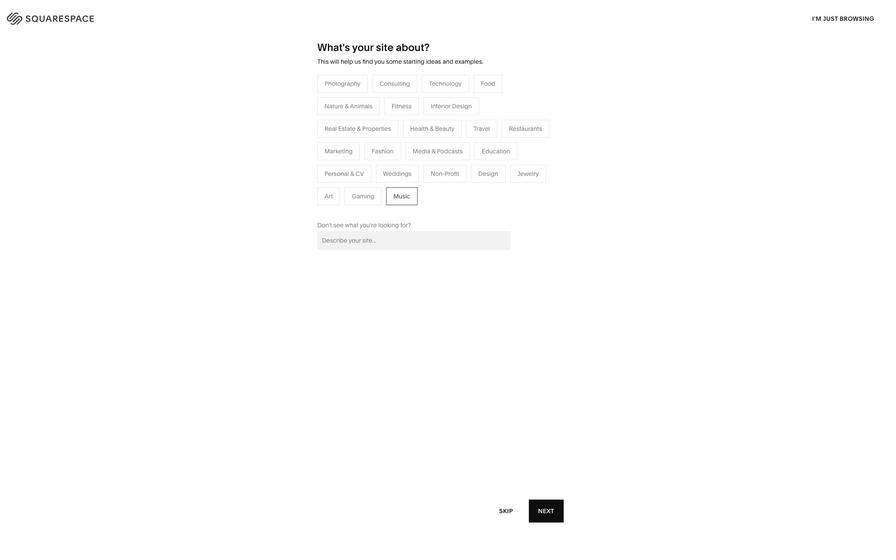 Task type: vqa. For each thing, say whether or not it's contained in the screenshot.
I'm just browsing
yes



Task type: describe. For each thing, give the bounding box(es) containing it.
& right health
[[430, 125, 434, 132]]

& up the travel link
[[345, 102, 349, 110]]

interior
[[431, 102, 451, 110]]

what
[[345, 221, 358, 229]]

estate inside "option"
[[338, 125, 356, 132]]

weddings link
[[343, 169, 380, 177]]

1 vertical spatial properties
[[381, 182, 409, 189]]

Media & Podcasts radio
[[406, 142, 470, 160]]

restaurants inside radio
[[509, 125, 542, 132]]

& down "home & decor"
[[453, 131, 457, 138]]

gaming
[[352, 192, 374, 200]]

Consulting radio
[[372, 75, 417, 93]]

i'm just browsing link
[[812, 7, 874, 30]]

home
[[433, 118, 450, 126]]

design inside interior design option
[[452, 102, 472, 110]]

looking
[[378, 221, 399, 229]]

some
[[386, 58, 402, 65]]

1 horizontal spatial fitness
[[433, 144, 452, 151]]

i'm
[[812, 15, 822, 22]]

art
[[325, 192, 333, 200]]

& left "cv"
[[350, 170, 354, 178]]

media & podcasts link
[[343, 144, 401, 151]]

design inside radio
[[478, 170, 498, 178]]

1 vertical spatial nature & animals
[[433, 131, 481, 138]]

profit
[[445, 170, 459, 178]]

Restaurants radio
[[502, 120, 549, 138]]

fitness link
[[433, 144, 461, 151]]

starting
[[403, 58, 425, 65]]

fashion
[[372, 147, 394, 155]]

home & decor
[[433, 118, 474, 126]]

Technology radio
[[422, 75, 469, 93]]

weddings inside option
[[383, 170, 412, 178]]

just
[[823, 15, 838, 22]]

Jewelry radio
[[510, 165, 546, 183]]

skip
[[499, 507, 513, 515]]

1 vertical spatial animals
[[458, 131, 481, 138]]

help
[[341, 58, 353, 65]]

decor
[[456, 118, 474, 126]]

Education radio
[[475, 142, 517, 160]]

food
[[481, 80, 495, 87]]

photography
[[325, 80, 361, 87]]

personal
[[325, 170, 349, 178]]

1 vertical spatial real
[[343, 182, 355, 189]]

Music radio
[[386, 187, 418, 205]]

health
[[410, 125, 428, 132]]

Weddings radio
[[376, 165, 419, 183]]

Marketing radio
[[317, 142, 360, 160]]

squarespace logo image
[[17, 10, 111, 24]]

nature inside radio
[[325, 102, 343, 110]]

travel inside radio
[[474, 125, 490, 132]]

0 horizontal spatial travel
[[343, 118, 359, 126]]

0 horizontal spatial podcasts
[[367, 144, 393, 151]]

podcasts inside option
[[437, 147, 463, 155]]

Real Estate & Properties radio
[[317, 120, 398, 138]]

nature & animals link
[[433, 131, 489, 138]]

Travel radio
[[466, 120, 497, 138]]

properties inside "option"
[[362, 125, 391, 132]]

interior design
[[431, 102, 472, 110]]

you're
[[360, 221, 377, 229]]

don't see what you're looking for?
[[317, 221, 411, 229]]

& down restaurants link
[[362, 144, 366, 151]]

find
[[362, 58, 373, 65]]

this
[[317, 58, 329, 65]]

0 vertical spatial non-
[[293, 156, 307, 164]]

and
[[443, 58, 453, 65]]

nature & animals inside radio
[[325, 102, 373, 110]]

next button
[[529, 500, 564, 523]]

profits
[[307, 156, 324, 164]]

1 vertical spatial nature
[[433, 131, 451, 138]]

0 horizontal spatial weddings
[[343, 169, 371, 177]]



Task type: locate. For each thing, give the bounding box(es) containing it.
media down health
[[413, 147, 430, 155]]

Gaming radio
[[345, 187, 382, 205]]

1 vertical spatial fitness
[[433, 144, 452, 151]]

design down 'education' option
[[478, 170, 498, 178]]

restaurants
[[509, 125, 542, 132], [343, 131, 376, 138]]

& up media & podcasts link
[[357, 125, 361, 132]]

& inside "option"
[[357, 125, 361, 132]]

1 vertical spatial real estate & properties
[[343, 182, 409, 189]]

0 horizontal spatial design
[[452, 102, 472, 110]]

browsing
[[840, 15, 874, 22]]

podcasts
[[367, 144, 393, 151], [437, 147, 463, 155]]

0 vertical spatial real
[[325, 125, 337, 132]]

skip button
[[490, 499, 522, 523]]

non- right community
[[293, 156, 307, 164]]

consulting
[[380, 80, 410, 87]]

& down the health & beauty radio
[[432, 147, 436, 155]]

events
[[343, 156, 361, 164]]

media up events
[[343, 144, 360, 151]]

Art radio
[[317, 187, 340, 205]]

1 horizontal spatial media & podcasts
[[413, 147, 463, 155]]

properties
[[362, 125, 391, 132], [381, 182, 409, 189]]

community & non-profits link
[[253, 156, 333, 164]]

& right "home"
[[451, 118, 455, 126]]

1 horizontal spatial animals
[[458, 131, 481, 138]]

animals inside nature & animals radio
[[350, 102, 373, 110]]

0 vertical spatial real estate & properties
[[325, 125, 391, 132]]

marketing
[[325, 147, 353, 155]]

real estate & properties
[[325, 125, 391, 132], [343, 182, 409, 189]]

1 vertical spatial non-
[[431, 170, 445, 178]]

properties up the music on the left of the page
[[381, 182, 409, 189]]

restaurants up education
[[509, 125, 542, 132]]

squarespace logo link
[[17, 10, 186, 24]]

real estate & properties inside "option"
[[325, 125, 391, 132]]

animals down decor
[[458, 131, 481, 138]]

1 horizontal spatial restaurants
[[509, 125, 542, 132]]

nature down photography
[[325, 102, 343, 110]]

1 horizontal spatial media
[[413, 147, 430, 155]]

music
[[394, 192, 410, 200]]

your
[[352, 41, 374, 54]]

1 horizontal spatial design
[[478, 170, 498, 178]]

Interior Design radio
[[424, 97, 479, 115]]

0 horizontal spatial restaurants
[[343, 131, 376, 138]]

0 horizontal spatial real
[[325, 125, 337, 132]]

Health & Beauty radio
[[403, 120, 462, 138]]

weddings up "real estate & properties" "link"
[[383, 170, 412, 178]]

real
[[325, 125, 337, 132], [343, 182, 355, 189]]

will
[[330, 58, 339, 65]]

community
[[253, 156, 286, 164]]

0 horizontal spatial estate
[[338, 125, 356, 132]]

Design radio
[[471, 165, 505, 183]]

bloom image
[[326, 291, 555, 534]]

Photography radio
[[317, 75, 368, 93]]

0 vertical spatial properties
[[362, 125, 391, 132]]

for?
[[400, 221, 411, 229]]

i'm just browsing
[[812, 15, 874, 22]]

next
[[538, 507, 554, 515]]

1 horizontal spatial nature & animals
[[433, 131, 481, 138]]

Nature & Animals radio
[[317, 97, 380, 115]]

media & podcasts inside option
[[413, 147, 463, 155]]

animals
[[350, 102, 373, 110], [458, 131, 481, 138]]

estate down nature & animals radio at the top left of the page
[[338, 125, 356, 132]]

podcasts down nature & animals link
[[437, 147, 463, 155]]

design
[[452, 102, 472, 110], [478, 170, 498, 178]]

nature & animals
[[325, 102, 373, 110], [433, 131, 481, 138]]

jewelry
[[517, 170, 539, 178]]

us
[[355, 58, 361, 65]]

restaurants link
[[343, 131, 384, 138]]

fitness down beauty
[[433, 144, 452, 151]]

1 horizontal spatial weddings
[[383, 170, 412, 178]]

see
[[333, 221, 344, 229]]

beauty
[[435, 125, 454, 132]]

ideas
[[426, 58, 441, 65]]

what's
[[317, 41, 350, 54]]

travel down nature & animals radio at the top left of the page
[[343, 118, 359, 126]]

travel link
[[343, 118, 368, 126]]

real down personal & cv
[[343, 182, 355, 189]]

design up decor
[[452, 102, 472, 110]]

& right community
[[287, 156, 291, 164]]

Non-Profit radio
[[424, 165, 467, 183]]

what's your site about? this will help us find you some starting ideas and examples.
[[317, 41, 483, 65]]

media & podcasts down the health & beauty radio
[[413, 147, 463, 155]]

non- down the media & podcasts option
[[431, 170, 445, 178]]

weddings down events link
[[343, 169, 371, 177]]

nature & animals up the travel link
[[325, 102, 373, 110]]

Fitness radio
[[385, 97, 419, 115]]

1 horizontal spatial nature
[[433, 131, 451, 138]]

0 vertical spatial fitness
[[392, 102, 412, 110]]

0 horizontal spatial media & podcasts
[[343, 144, 393, 151]]

restaurants down the travel link
[[343, 131, 376, 138]]

0 vertical spatial design
[[452, 102, 472, 110]]

you
[[374, 58, 385, 65]]

nature & animals down home & decor link
[[433, 131, 481, 138]]

&
[[345, 102, 349, 110], [451, 118, 455, 126], [357, 125, 361, 132], [430, 125, 434, 132], [453, 131, 457, 138], [362, 144, 366, 151], [432, 147, 436, 155], [287, 156, 291, 164], [350, 170, 354, 178], [375, 182, 379, 189]]

real estate & properties link
[[343, 182, 418, 189]]

nature
[[325, 102, 343, 110], [433, 131, 451, 138]]

nature down "home"
[[433, 131, 451, 138]]

& down the "weddings" link
[[375, 182, 379, 189]]

0 vertical spatial nature & animals
[[325, 102, 373, 110]]

1 horizontal spatial non-
[[431, 170, 445, 178]]

0 horizontal spatial non-
[[293, 156, 307, 164]]

technology
[[429, 80, 462, 87]]

0 vertical spatial animals
[[350, 102, 373, 110]]

fitness inside fitness 'option'
[[392, 102, 412, 110]]

0 horizontal spatial animals
[[350, 102, 373, 110]]

real inside "option"
[[325, 125, 337, 132]]

examples.
[[455, 58, 483, 65]]

home & decor link
[[433, 118, 482, 126]]

1 horizontal spatial podcasts
[[437, 147, 463, 155]]

estate up gaming
[[357, 182, 374, 189]]

non-
[[293, 156, 307, 164], [431, 170, 445, 178]]

travel right decor
[[474, 125, 490, 132]]

real up marketing radio
[[325, 125, 337, 132]]

weddings
[[343, 169, 371, 177], [383, 170, 412, 178]]

Don't see what you're looking for? field
[[317, 231, 511, 250]]

real estate & properties up media & podcasts link
[[325, 125, 391, 132]]

fitness
[[392, 102, 412, 110], [433, 144, 452, 151]]

0 horizontal spatial nature & animals
[[325, 102, 373, 110]]

Fashion radio
[[365, 142, 401, 160]]

media
[[343, 144, 360, 151], [413, 147, 430, 155]]

non-profit
[[431, 170, 459, 178]]

1 vertical spatial design
[[478, 170, 498, 178]]

don't
[[317, 221, 332, 229]]

& inside option
[[432, 147, 436, 155]]

podcasts down restaurants link
[[367, 144, 393, 151]]

real estate & properties up gaming
[[343, 182, 409, 189]]

about?
[[396, 41, 430, 54]]

properties up media & podcasts link
[[362, 125, 391, 132]]

fitness down consulting radio
[[392, 102, 412, 110]]

0 horizontal spatial nature
[[325, 102, 343, 110]]

Food radio
[[474, 75, 503, 93]]

education
[[482, 147, 510, 155]]

non- inside option
[[431, 170, 445, 178]]

1 horizontal spatial real
[[343, 182, 355, 189]]

1 horizontal spatial estate
[[357, 182, 374, 189]]

events link
[[343, 156, 370, 164]]

0 vertical spatial nature
[[325, 102, 343, 110]]

site
[[376, 41, 394, 54]]

1 horizontal spatial travel
[[474, 125, 490, 132]]

cv
[[356, 170, 364, 178]]

estate
[[338, 125, 356, 132], [357, 182, 374, 189]]

0 vertical spatial estate
[[338, 125, 356, 132]]

Personal & CV radio
[[317, 165, 371, 183]]

media inside option
[[413, 147, 430, 155]]

personal & cv
[[325, 170, 364, 178]]

travel
[[343, 118, 359, 126], [474, 125, 490, 132]]

media & podcasts down restaurants link
[[343, 144, 393, 151]]

community & non-profits
[[253, 156, 324, 164]]

0 horizontal spatial fitness
[[392, 102, 412, 110]]

animals up the travel link
[[350, 102, 373, 110]]

0 horizontal spatial media
[[343, 144, 360, 151]]

1 vertical spatial estate
[[357, 182, 374, 189]]

health & beauty
[[410, 125, 454, 132]]

media & podcasts
[[343, 144, 393, 151], [413, 147, 463, 155]]



